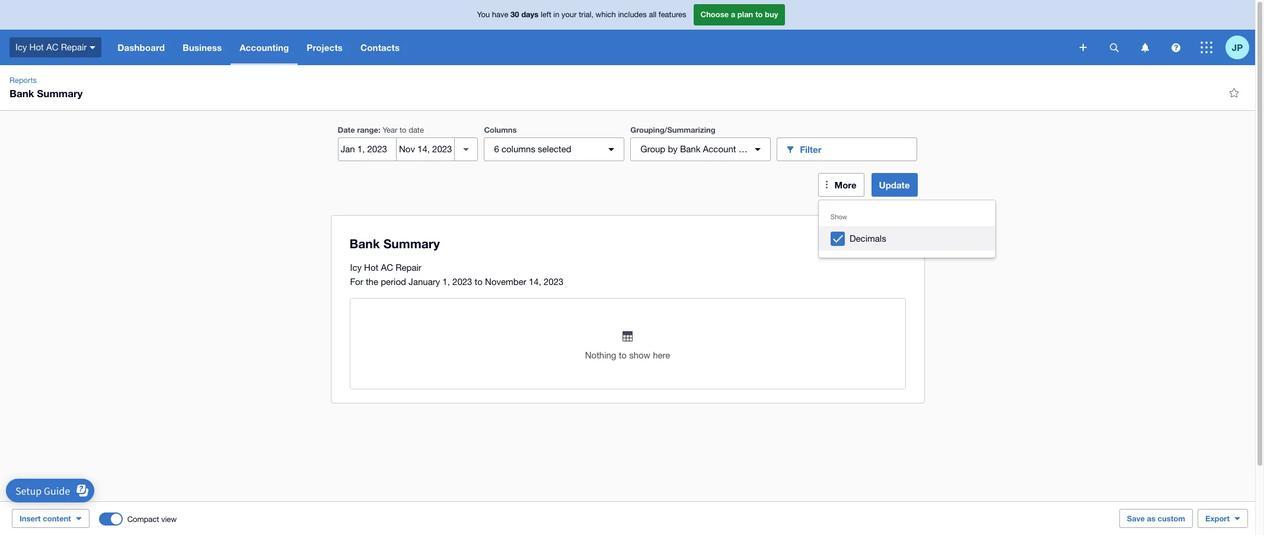 Task type: vqa. For each thing, say whether or not it's contained in the screenshot.
Remove Favorite image associated with Income
no



Task type: describe. For each thing, give the bounding box(es) containing it.
as
[[1147, 514, 1156, 524]]

group
[[641, 144, 666, 154]]

hot for icy hot ac repair
[[29, 42, 44, 52]]

2 2023 from the left
[[544, 277, 564, 287]]

decimals button
[[819, 227, 996, 251]]

nothing
[[585, 351, 616, 361]]

nothing to show here
[[585, 351, 670, 361]]

filter
[[800, 144, 822, 154]]

features
[[659, 10, 686, 19]]

by
[[668, 144, 678, 154]]

business
[[183, 42, 222, 53]]

insert content
[[20, 514, 71, 524]]

reports bank summary
[[9, 76, 83, 100]]

here
[[653, 351, 670, 361]]

Report title field
[[347, 231, 901, 258]]

buy
[[765, 10, 778, 19]]

to inside date range : year to date
[[400, 126, 407, 135]]

year
[[383, 126, 398, 135]]

1 2023 from the left
[[453, 277, 472, 287]]

a
[[731, 10, 736, 19]]

plan
[[738, 10, 753, 19]]

includes
[[618, 10, 647, 19]]

date
[[338, 125, 355, 135]]

repair for icy hot ac repair
[[61, 42, 87, 52]]

your
[[562, 10, 577, 19]]

navigation inside banner
[[109, 30, 1072, 65]]

add to favourites image
[[1222, 81, 1246, 104]]

show
[[831, 214, 847, 221]]

columns
[[484, 125, 517, 135]]

period
[[381, 277, 406, 287]]

ac for icy hot ac repair for the period january 1, 2023 to november 14, 2023
[[381, 263, 393, 273]]

30
[[511, 10, 519, 19]]

to left show
[[619, 351, 627, 361]]

icy hot ac repair
[[15, 42, 87, 52]]

reports link
[[5, 75, 42, 87]]

in
[[554, 10, 560, 19]]

you have 30 days left in your trial, which includes all features
[[477, 10, 686, 19]]

6
[[494, 144, 499, 154]]

choose a plan to buy
[[701, 10, 778, 19]]

save
[[1127, 514, 1145, 524]]

Select start date field
[[338, 138, 396, 161]]

selected
[[538, 144, 572, 154]]

save as custom button
[[1120, 509, 1193, 528]]

6 columns selected
[[494, 144, 572, 154]]

to inside banner
[[756, 10, 763, 19]]

icy for icy hot ac repair for the period january 1, 2023 to november 14, 2023
[[350, 263, 362, 273]]

1,
[[443, 277, 450, 287]]

choose
[[701, 10, 729, 19]]

compact
[[127, 515, 159, 524]]

content
[[43, 514, 71, 524]]

date range : year to date
[[338, 125, 424, 135]]

more
[[835, 180, 857, 190]]

save as custom
[[1127, 514, 1186, 524]]

trial,
[[579, 10, 594, 19]]

filter button
[[777, 138, 918, 161]]

type
[[739, 144, 757, 154]]

more button
[[818, 173, 864, 197]]

icy hot ac repair for the period january 1, 2023 to november 14, 2023
[[350, 263, 564, 287]]



Task type: locate. For each thing, give the bounding box(es) containing it.
insert content button
[[12, 509, 89, 528]]

0 vertical spatial ac
[[46, 42, 58, 52]]

summary
[[37, 87, 83, 100]]

repair for icy hot ac repair for the period january 1, 2023 to november 14, 2023
[[396, 263, 422, 273]]

contacts
[[361, 42, 400, 53]]

dashboard
[[118, 42, 165, 53]]

decimals group
[[819, 200, 996, 258]]

1 vertical spatial bank
[[680, 144, 701, 154]]

banner containing jp
[[0, 0, 1256, 65]]

icy for icy hot ac repair
[[15, 42, 27, 52]]

svg image
[[1172, 43, 1181, 52], [1080, 44, 1087, 51]]

date
[[409, 126, 424, 135]]

2023 right 14,
[[544, 277, 564, 287]]

1 horizontal spatial 2023
[[544, 277, 564, 287]]

1 vertical spatial repair
[[396, 263, 422, 273]]

1 vertical spatial hot
[[364, 263, 379, 273]]

have
[[492, 10, 509, 19]]

update button
[[872, 173, 918, 197]]

0 vertical spatial repair
[[61, 42, 87, 52]]

0 vertical spatial bank
[[9, 87, 34, 100]]

repair inside icy hot ac repair popup button
[[61, 42, 87, 52]]

repair
[[61, 42, 87, 52], [396, 263, 422, 273]]

view
[[161, 515, 177, 524]]

0 horizontal spatial 2023
[[453, 277, 472, 287]]

hot up the
[[364, 263, 379, 273]]

to left buy
[[756, 10, 763, 19]]

bank right by
[[680, 144, 701, 154]]

hot up reports
[[29, 42, 44, 52]]

insert
[[20, 514, 41, 524]]

accounting
[[240, 42, 289, 53]]

range
[[357, 125, 378, 135]]

grouping/summarizing
[[631, 125, 716, 135]]

icy hot ac repair button
[[0, 30, 109, 65]]

business button
[[174, 30, 231, 65]]

hot for icy hot ac repair for the period january 1, 2023 to november 14, 2023
[[364, 263, 379, 273]]

1 horizontal spatial svg image
[[1172, 43, 1181, 52]]

1 horizontal spatial hot
[[364, 263, 379, 273]]

2023
[[453, 277, 472, 287], [544, 277, 564, 287]]

icy inside popup button
[[15, 42, 27, 52]]

bank inside reports bank summary
[[9, 87, 34, 100]]

columns
[[502, 144, 535, 154]]

repair inside icy hot ac repair for the period january 1, 2023 to november 14, 2023
[[396, 263, 422, 273]]

1 horizontal spatial ac
[[381, 263, 393, 273]]

:
[[378, 125, 380, 135]]

custom
[[1158, 514, 1186, 524]]

group by bank account type button
[[631, 138, 771, 161]]

icy up the for
[[350, 263, 362, 273]]

ac for icy hot ac repair
[[46, 42, 58, 52]]

you
[[477, 10, 490, 19]]

all
[[649, 10, 657, 19]]

projects button
[[298, 30, 352, 65]]

to right the year
[[400, 126, 407, 135]]

Select end date field
[[397, 138, 455, 161]]

svg image
[[1201, 42, 1213, 53], [1110, 43, 1119, 52], [1141, 43, 1149, 52], [90, 46, 96, 49]]

hot
[[29, 42, 44, 52], [364, 263, 379, 273]]

export
[[1206, 514, 1230, 524]]

ac
[[46, 42, 58, 52], [381, 263, 393, 273]]

0 horizontal spatial ac
[[46, 42, 58, 52]]

ac up 'period'
[[381, 263, 393, 273]]

contacts button
[[352, 30, 409, 65]]

show
[[629, 351, 651, 361]]

svg image inside icy hot ac repair popup button
[[90, 46, 96, 49]]

icy up reports
[[15, 42, 27, 52]]

to
[[756, 10, 763, 19], [400, 126, 407, 135], [475, 277, 483, 287], [619, 351, 627, 361]]

group by bank account type
[[641, 144, 757, 154]]

for
[[350, 277, 363, 287]]

navigation containing dashboard
[[109, 30, 1072, 65]]

0 horizontal spatial repair
[[61, 42, 87, 52]]

jp
[[1232, 42, 1243, 52]]

dashboard link
[[109, 30, 174, 65]]

14,
[[529, 277, 541, 287]]

1 horizontal spatial repair
[[396, 263, 422, 273]]

repair up 'period'
[[396, 263, 422, 273]]

which
[[596, 10, 616, 19]]

bank
[[9, 87, 34, 100], [680, 144, 701, 154]]

repair up summary
[[61, 42, 87, 52]]

compact view
[[127, 515, 177, 524]]

left
[[541, 10, 551, 19]]

decimals list box
[[819, 200, 996, 258]]

banner
[[0, 0, 1256, 65]]

to inside icy hot ac repair for the period january 1, 2023 to november 14, 2023
[[475, 277, 483, 287]]

account
[[703, 144, 736, 154]]

the
[[366, 277, 378, 287]]

navigation
[[109, 30, 1072, 65]]

reports
[[9, 76, 37, 85]]

icy inside icy hot ac repair for the period january 1, 2023 to november 14, 2023
[[350, 263, 362, 273]]

hot inside icy hot ac repair popup button
[[29, 42, 44, 52]]

0 vertical spatial icy
[[15, 42, 27, 52]]

1 vertical spatial ac
[[381, 263, 393, 273]]

export button
[[1198, 509, 1248, 528]]

january
[[409, 277, 440, 287]]

0 vertical spatial hot
[[29, 42, 44, 52]]

0 horizontal spatial svg image
[[1080, 44, 1087, 51]]

1 horizontal spatial bank
[[680, 144, 701, 154]]

2023 right 1,
[[453, 277, 472, 287]]

november
[[485, 277, 527, 287]]

list of convenience dates image
[[455, 138, 478, 161]]

hot inside icy hot ac repair for the period january 1, 2023 to november 14, 2023
[[364, 263, 379, 273]]

projects
[[307, 42, 343, 53]]

0 horizontal spatial bank
[[9, 87, 34, 100]]

to left november
[[475, 277, 483, 287]]

ac inside icy hot ac repair popup button
[[46, 42, 58, 52]]

0 horizontal spatial hot
[[29, 42, 44, 52]]

days
[[521, 10, 539, 19]]

ac up reports bank summary at the left top of page
[[46, 42, 58, 52]]

bank down reports 'link' on the left top
[[9, 87, 34, 100]]

update
[[879, 180, 910, 190]]

ac inside icy hot ac repair for the period january 1, 2023 to november 14, 2023
[[381, 263, 393, 273]]

bank inside 'popup button'
[[680, 144, 701, 154]]

decimals
[[850, 234, 886, 244]]

0 horizontal spatial icy
[[15, 42, 27, 52]]

accounting button
[[231, 30, 298, 65]]

icy
[[15, 42, 27, 52], [350, 263, 362, 273]]

1 horizontal spatial icy
[[350, 263, 362, 273]]

jp button
[[1226, 30, 1256, 65]]

1 vertical spatial icy
[[350, 263, 362, 273]]



